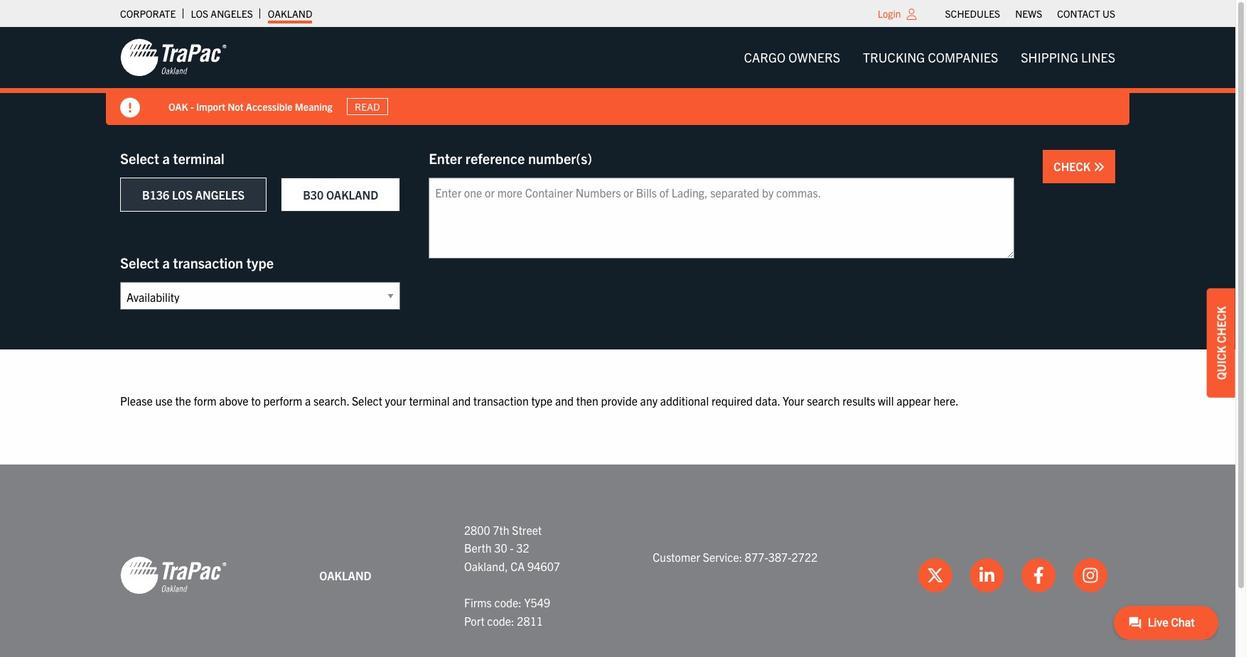 Task type: describe. For each thing, give the bounding box(es) containing it.
select for select a transaction type
[[120, 254, 159, 272]]

ca
[[511, 559, 525, 574]]

light image
[[907, 9, 917, 20]]

cargo
[[744, 49, 786, 65]]

0 vertical spatial terminal
[[173, 149, 225, 167]]

schedules
[[945, 7, 1000, 20]]

search
[[807, 394, 840, 408]]

please use the form above to perform a search. select your terminal and transaction type and then provide any additional required data. your search results will appear here.
[[120, 394, 959, 408]]

required
[[712, 394, 753, 408]]

provide
[[601, 394, 638, 408]]

firms
[[464, 596, 492, 610]]

solid image
[[1093, 161, 1105, 173]]

1 and from the left
[[452, 394, 471, 408]]

will
[[878, 394, 894, 408]]

menu bar containing schedules
[[938, 4, 1123, 23]]

additional
[[660, 394, 709, 408]]

b30
[[303, 188, 324, 202]]

us
[[1103, 7, 1115, 20]]

enter reference number(s)
[[429, 149, 592, 167]]

2 vertical spatial a
[[305, 394, 311, 408]]

1 vertical spatial oakland
[[326, 188, 378, 202]]

your
[[783, 394, 804, 408]]

enter
[[429, 149, 462, 167]]

firms code:  y549 port code:  2811
[[464, 596, 550, 628]]

contact
[[1057, 7, 1100, 20]]

trucking companies
[[863, 49, 998, 65]]

results
[[843, 394, 875, 408]]

street
[[512, 523, 542, 537]]

use
[[155, 394, 173, 408]]

solid image
[[120, 98, 140, 118]]

above
[[219, 394, 248, 408]]

877-
[[745, 550, 768, 564]]

any
[[640, 394, 658, 408]]

shipping lines link
[[1010, 43, 1127, 72]]

your
[[385, 394, 406, 408]]

oakland link
[[268, 4, 312, 23]]

news link
[[1015, 4, 1042, 23]]

please
[[120, 394, 153, 408]]

search.
[[314, 394, 349, 408]]

Enter reference number(s) text field
[[429, 178, 1015, 259]]

los angeles link
[[191, 4, 253, 23]]

banner containing cargo owners
[[0, 27, 1246, 125]]

2811
[[517, 614, 543, 628]]

oak - import not accessible meaning
[[168, 100, 332, 113]]

a for terminal
[[162, 149, 170, 167]]

not
[[228, 100, 244, 113]]

y549
[[524, 596, 550, 610]]

check button
[[1043, 150, 1115, 183]]

quick check link
[[1207, 288, 1236, 398]]

then
[[576, 394, 599, 408]]

0 vertical spatial type
[[246, 254, 274, 272]]

32
[[516, 541, 529, 555]]

1 vertical spatial code:
[[487, 614, 514, 628]]

2 vertical spatial oakland
[[319, 568, 372, 583]]

7th
[[493, 523, 509, 537]]

30
[[494, 541, 507, 555]]

read link
[[347, 98, 388, 115]]

2800 7th street berth 30 - 32 oakland, ca 94607
[[464, 523, 560, 574]]

owners
[[789, 49, 840, 65]]

oakland image for banner containing cargo owners
[[120, 38, 227, 77]]



Task type: vqa. For each thing, say whether or not it's contained in the screenshot.
EMAIL ADDRESS email field
no



Task type: locate. For each thing, give the bounding box(es) containing it.
menu bar inside banner
[[733, 43, 1127, 72]]

angeles left oakland link
[[211, 7, 253, 20]]

los right the corporate link
[[191, 7, 208, 20]]

menu bar up shipping
[[938, 4, 1123, 23]]

appear
[[897, 394, 931, 408]]

service:
[[703, 550, 742, 564]]

0 vertical spatial angeles
[[211, 7, 253, 20]]

and right your
[[452, 394, 471, 408]]

type
[[246, 254, 274, 272], [531, 394, 553, 408]]

a for transaction
[[162, 254, 170, 272]]

perform
[[263, 394, 302, 408]]

port
[[464, 614, 485, 628]]

0 horizontal spatial terminal
[[173, 149, 225, 167]]

quick
[[1214, 346, 1228, 380]]

0 vertical spatial oakland image
[[120, 38, 227, 77]]

menu bar
[[938, 4, 1123, 23], [733, 43, 1127, 72]]

menu bar down light icon
[[733, 43, 1127, 72]]

reference
[[466, 149, 525, 167]]

meaning
[[295, 100, 332, 113]]

1 vertical spatial -
[[510, 541, 514, 555]]

trucking companies link
[[852, 43, 1010, 72]]

angeles down select a terminal
[[195, 188, 245, 202]]

select a transaction type
[[120, 254, 274, 272]]

and
[[452, 394, 471, 408], [555, 394, 574, 408]]

2722
[[792, 550, 818, 564]]

1 horizontal spatial -
[[510, 541, 514, 555]]

1 horizontal spatial transaction
[[473, 394, 529, 408]]

oakland image
[[120, 38, 227, 77], [120, 556, 227, 596]]

the
[[175, 394, 191, 408]]

94607
[[528, 559, 560, 574]]

oakland
[[268, 7, 312, 20], [326, 188, 378, 202], [319, 568, 372, 583]]

1 vertical spatial a
[[162, 254, 170, 272]]

footer
[[0, 465, 1236, 658]]

contact us
[[1057, 7, 1115, 20]]

387-
[[768, 550, 792, 564]]

select up b136
[[120, 149, 159, 167]]

los angeles
[[191, 7, 253, 20]]

number(s)
[[528, 149, 592, 167]]

- inside 2800 7th street berth 30 - 32 oakland, ca 94607
[[510, 541, 514, 555]]

accessible
[[246, 100, 293, 113]]

schedules link
[[945, 4, 1000, 23]]

read
[[355, 100, 380, 113]]

b136 los angeles
[[142, 188, 245, 202]]

los
[[191, 7, 208, 20], [172, 188, 193, 202]]

select
[[120, 149, 159, 167], [120, 254, 159, 272], [352, 394, 382, 408]]

check
[[1054, 159, 1093, 173], [1214, 306, 1228, 343]]

trucking
[[863, 49, 925, 65]]

terminal
[[173, 149, 225, 167], [409, 394, 450, 408]]

a left the "search." at the bottom
[[305, 394, 311, 408]]

0 horizontal spatial -
[[190, 100, 194, 113]]

b136
[[142, 188, 169, 202]]

code:
[[494, 596, 522, 610], [487, 614, 514, 628]]

shipping lines
[[1021, 49, 1115, 65]]

cargo owners
[[744, 49, 840, 65]]

0 horizontal spatial and
[[452, 394, 471, 408]]

news
[[1015, 7, 1042, 20]]

1 vertical spatial angeles
[[195, 188, 245, 202]]

1 horizontal spatial terminal
[[409, 394, 450, 408]]

code: up 2811
[[494, 596, 522, 610]]

0 vertical spatial a
[[162, 149, 170, 167]]

2 oakland image from the top
[[120, 556, 227, 596]]

0 vertical spatial transaction
[[173, 254, 243, 272]]

select for select a terminal
[[120, 149, 159, 167]]

2800
[[464, 523, 490, 537]]

to
[[251, 394, 261, 408]]

1 vertical spatial los
[[172, 188, 193, 202]]

1 vertical spatial select
[[120, 254, 159, 272]]

transaction
[[173, 254, 243, 272], [473, 394, 529, 408]]

select down b136
[[120, 254, 159, 272]]

here.
[[934, 394, 959, 408]]

corporate link
[[120, 4, 176, 23]]

login link
[[878, 7, 901, 20]]

and left the then
[[555, 394, 574, 408]]

oakland,
[[464, 559, 508, 574]]

2 vertical spatial select
[[352, 394, 382, 408]]

a
[[162, 149, 170, 167], [162, 254, 170, 272], [305, 394, 311, 408]]

b30 oakland
[[303, 188, 378, 202]]

- right oak
[[190, 100, 194, 113]]

data.
[[755, 394, 780, 408]]

angeles
[[211, 7, 253, 20], [195, 188, 245, 202]]

0 vertical spatial select
[[120, 149, 159, 167]]

- right 30
[[510, 541, 514, 555]]

los right b136
[[172, 188, 193, 202]]

select left your
[[352, 394, 382, 408]]

oakland image for footer containing 2800 7th street
[[120, 556, 227, 596]]

check inside button
[[1054, 159, 1093, 173]]

a down b136
[[162, 254, 170, 272]]

berth
[[464, 541, 492, 555]]

cargo owners link
[[733, 43, 852, 72]]

0 vertical spatial -
[[190, 100, 194, 113]]

customer
[[653, 550, 700, 564]]

0 vertical spatial code:
[[494, 596, 522, 610]]

1 horizontal spatial type
[[531, 394, 553, 408]]

1 vertical spatial check
[[1214, 306, 1228, 343]]

1 vertical spatial transaction
[[473, 394, 529, 408]]

code: right port
[[487, 614, 514, 628]]

0 vertical spatial menu bar
[[938, 4, 1123, 23]]

footer containing 2800 7th street
[[0, 465, 1236, 658]]

1 vertical spatial menu bar
[[733, 43, 1127, 72]]

companies
[[928, 49, 998, 65]]

1 vertical spatial oakland image
[[120, 556, 227, 596]]

contact us link
[[1057, 4, 1115, 23]]

0 horizontal spatial check
[[1054, 159, 1093, 173]]

1 horizontal spatial and
[[555, 394, 574, 408]]

0 vertical spatial check
[[1054, 159, 1093, 173]]

0 vertical spatial los
[[191, 7, 208, 20]]

form
[[194, 394, 217, 408]]

oakland image inside footer
[[120, 556, 227, 596]]

0 horizontal spatial transaction
[[173, 254, 243, 272]]

import
[[196, 100, 225, 113]]

0 horizontal spatial type
[[246, 254, 274, 272]]

terminal up b136 los angeles
[[173, 149, 225, 167]]

menu bar containing cargo owners
[[733, 43, 1127, 72]]

1 oakland image from the top
[[120, 38, 227, 77]]

oak
[[168, 100, 188, 113]]

select a terminal
[[120, 149, 225, 167]]

customer service: 877-387-2722
[[653, 550, 818, 564]]

quick check
[[1214, 306, 1228, 380]]

lines
[[1081, 49, 1115, 65]]

a up b136
[[162, 149, 170, 167]]

1 vertical spatial type
[[531, 394, 553, 408]]

1 vertical spatial terminal
[[409, 394, 450, 408]]

1 horizontal spatial check
[[1214, 306, 1228, 343]]

banner
[[0, 27, 1246, 125]]

2 and from the left
[[555, 394, 574, 408]]

terminal right your
[[409, 394, 450, 408]]

login
[[878, 7, 901, 20]]

shipping
[[1021, 49, 1078, 65]]

corporate
[[120, 7, 176, 20]]

0 vertical spatial oakland
[[268, 7, 312, 20]]



